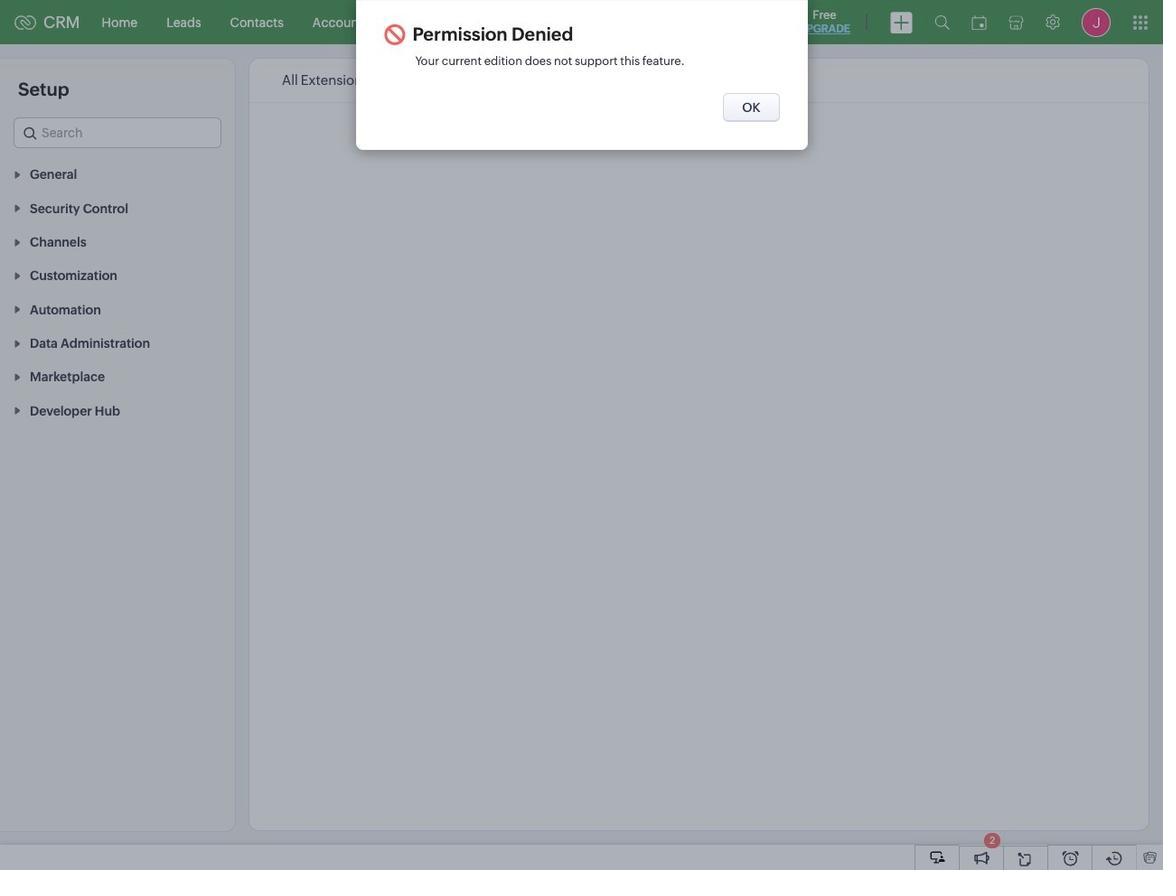 Task type: describe. For each thing, give the bounding box(es) containing it.
create menu element
[[880, 0, 924, 44]]

create menu image
[[890, 11, 913, 33]]

search element
[[924, 0, 961, 44]]

logo image
[[14, 15, 36, 29]]



Task type: locate. For each thing, give the bounding box(es) containing it.
search image
[[935, 14, 950, 30]]

calendar image
[[972, 15, 987, 29]]

profile element
[[1071, 0, 1122, 44]]

profile image
[[1082, 8, 1111, 37]]



Task type: vqa. For each thing, say whether or not it's contained in the screenshot.
"Search" Element
yes



